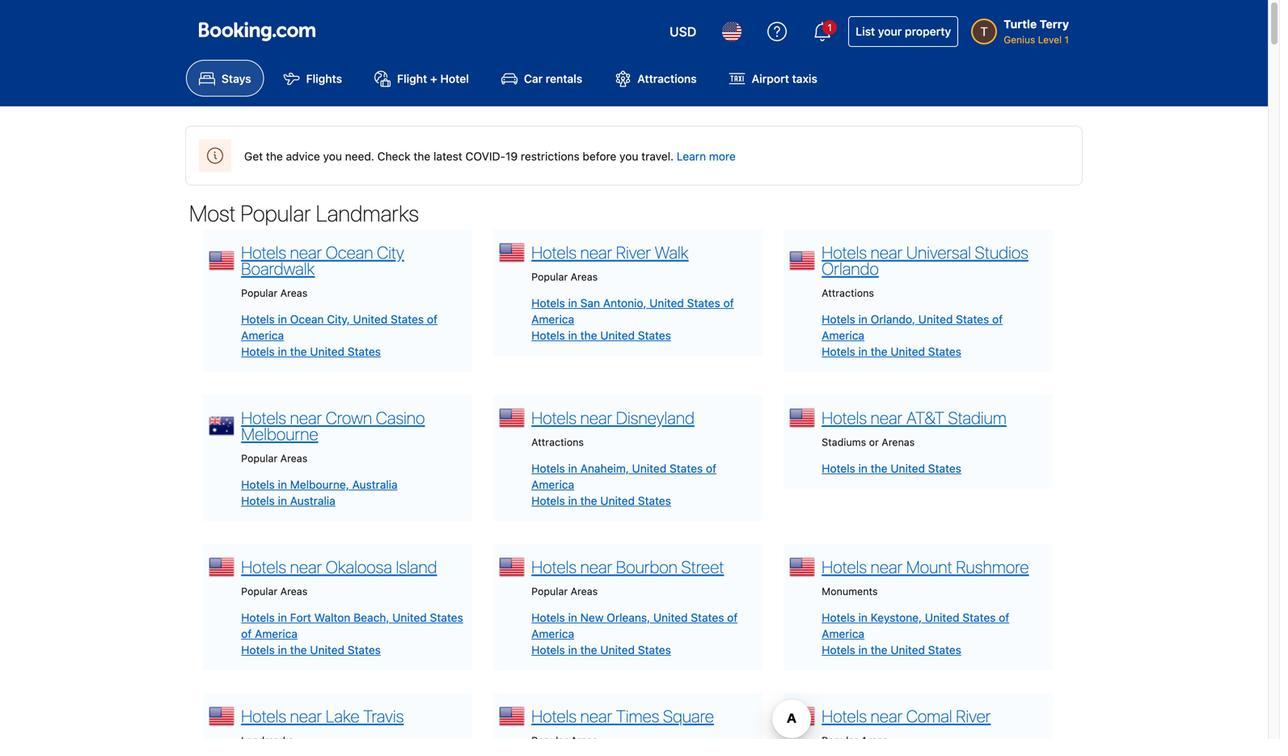 Task type: vqa. For each thing, say whether or not it's contained in the screenshot.
City
yes



Task type: describe. For each thing, give the bounding box(es) containing it.
0 vertical spatial river
[[616, 242, 651, 262]]

advice
[[286, 150, 320, 163]]

the left latest
[[414, 150, 431, 163]]

genius
[[1004, 34, 1036, 45]]

united right orleans,
[[654, 611, 688, 625]]

united down hotels in san antonio, united states of america link
[[601, 329, 635, 342]]

hotels near river walk
[[532, 242, 689, 262]]

hotels for hotels in san antonio, united states of america hotels in the united states
[[532, 296, 565, 310]]

comal
[[907, 706, 953, 727]]

states down hotels in fort walton beach, united states of america link
[[348, 644, 381, 657]]

usd
[[670, 24, 697, 39]]

hotel
[[440, 72, 469, 85]]

hotels for hotels in ocean city, united states of america hotels in the united states
[[241, 313, 275, 326]]

near for universal
[[871, 242, 903, 262]]

ocean for city
[[326, 242, 373, 262]]

get the advice you need. check the latest covid-19 restrictions before you travel. learn more
[[244, 150, 736, 163]]

areas for okaloosa
[[280, 586, 308, 597]]

lake
[[326, 706, 360, 727]]

hotels near at&t stadium
[[822, 408, 1007, 428]]

the inside hotels in keystone, united states of america hotels in the united states
[[871, 644, 888, 657]]

or
[[869, 436, 879, 448]]

hotels for hotels near times square
[[532, 706, 577, 727]]

the inside hotels in ocean city, united states of america hotels in the united states
[[290, 345, 307, 358]]

popular areas for hotels near bourbon street
[[532, 586, 598, 597]]

united down hotels in new orleans, united states of america link in the bottom of the page
[[601, 644, 635, 657]]

hotels in ocean city, united states of america link
[[241, 313, 438, 342]]

get
[[244, 150, 263, 163]]

areas for bourbon
[[571, 586, 598, 597]]

stadiums
[[822, 436, 867, 448]]

hotels for hotels near mount rushmore
[[822, 557, 867, 577]]

hotels for hotels in fort walton beach, united states of america hotels in the united states
[[241, 611, 275, 625]]

in left anaheim,
[[568, 462, 578, 475]]

the inside hotels in fort walton beach, united states of america hotels in the united states
[[290, 644, 307, 657]]

popular for hotels near crown casino melbourne
[[241, 453, 278, 464]]

attractions for hotels near disneyland
[[532, 436, 584, 448]]

of inside hotels in orlando, united states of america hotels in the united states
[[993, 313, 1003, 326]]

learn more link
[[677, 150, 736, 163]]

stadium
[[949, 408, 1007, 428]]

your
[[879, 25, 902, 38]]

in left fort
[[278, 611, 287, 625]]

property
[[905, 25, 952, 38]]

in down hotels in orlando, united states of america link
[[859, 345, 868, 358]]

hotels for hotels near universal studios orlando
[[822, 242, 867, 262]]

hotels near universal studios orlando
[[822, 242, 1029, 279]]

hotels near disneyland link
[[532, 408, 695, 428]]

states down hotels in san antonio, united states of america link
[[638, 329, 671, 342]]

before
[[583, 150, 617, 163]]

orlando,
[[871, 313, 916, 326]]

travel.
[[642, 150, 674, 163]]

hotels for hotels near crown casino melbourne
[[241, 408, 286, 428]]

monuments
[[822, 586, 878, 597]]

hotels in keystone, united states of america hotels in the united states
[[822, 611, 1010, 657]]

universal
[[907, 242, 972, 262]]

areas for ocean
[[280, 287, 308, 299]]

ocean for city,
[[290, 313, 324, 326]]

of inside hotels in fort walton beach, united states of america hotels in the united states
[[241, 627, 252, 641]]

states down walk
[[687, 296, 721, 310]]

states down hotels in new orleans, united states of america link in the bottom of the page
[[638, 644, 671, 657]]

united down walton
[[310, 644, 345, 657]]

1 horizontal spatial river
[[956, 706, 991, 727]]

hotels for hotels in new orleans, united states of america hotels in the united states
[[532, 611, 565, 625]]

popular for hotels near bourbon street
[[532, 586, 568, 597]]

hotels near ocean city boardwalk link
[[241, 242, 404, 279]]

hotels near comal river
[[822, 706, 991, 727]]

hotels for hotels in the united states
[[822, 462, 856, 475]]

hotels in the united states
[[822, 462, 962, 475]]

hotels for hotels near disneyland
[[532, 408, 577, 428]]

melbourne,
[[290, 478, 349, 491]]

airport taxis
[[752, 72, 818, 85]]

1 inside button
[[828, 22, 833, 33]]

hotels for hotels near ocean city boardwalk
[[241, 242, 286, 262]]

stadiums or arenas
[[822, 436, 915, 448]]

fort
[[290, 611, 311, 625]]

hotels in the united states link for hotels near universal studios orlando
[[822, 345, 962, 358]]

walk
[[655, 242, 689, 262]]

hotels in the united states link for hotels near disneyland
[[532, 494, 671, 508]]

latest
[[434, 150, 463, 163]]

hotels for hotels near bourbon street
[[532, 557, 577, 577]]

hotels in anaheim, united states of america link
[[532, 462, 717, 491]]

flights link
[[271, 60, 355, 97]]

flight + hotel
[[397, 72, 469, 85]]

rentals
[[546, 72, 583, 85]]

bourbon
[[616, 557, 678, 577]]

the inside hotels in anaheim, united states of america hotels in the united states
[[581, 494, 598, 508]]

hotels for hotels in anaheim, united states of america hotels in the united states
[[532, 462, 565, 475]]

hotels near at&t stadium link
[[822, 408, 1007, 428]]

list your property link
[[849, 16, 959, 47]]

of inside hotels in anaheim, united states of america hotels in the united states
[[706, 462, 717, 475]]

states down the hotels in ocean city, united states of america link
[[348, 345, 381, 358]]

walton
[[314, 611, 351, 625]]

boardwalk
[[241, 258, 315, 279]]

keystone,
[[871, 611, 922, 625]]

turtle terry genius level 1
[[1004, 17, 1070, 45]]

in down boardwalk
[[278, 313, 287, 326]]

rushmore
[[956, 557, 1030, 577]]

states down hotels in keystone, united states of america link
[[929, 644, 962, 657]]

flight + hotel link
[[362, 60, 482, 97]]

orleans,
[[607, 611, 651, 625]]

0 vertical spatial attractions
[[638, 72, 697, 85]]

island
[[396, 557, 437, 577]]

states down "disneyland"
[[670, 462, 703, 475]]

united down hotels in keystone, united states of america link
[[891, 644, 926, 657]]

america inside hotels in new orleans, united states of america hotels in the united states
[[532, 627, 575, 641]]

hotels near disneyland
[[532, 408, 695, 428]]

hotels in anaheim, united states of america hotels in the united states
[[532, 462, 717, 508]]

states down street at the right bottom of page
[[691, 611, 724, 625]]

states down hotels in orlando, united states of america link
[[929, 345, 962, 358]]

popular areas for hotels near river walk
[[532, 271, 598, 283]]

hotels for hotels near lake travis
[[241, 706, 286, 727]]

hotels in the united states link for hotels near river walk
[[532, 329, 671, 342]]

landmarks
[[316, 200, 419, 226]]

crown
[[326, 408, 372, 428]]

states down hotels in anaheim, united states of america link
[[638, 494, 671, 508]]

stays link
[[186, 60, 264, 97]]

mount
[[907, 557, 953, 577]]

of inside hotels in keystone, united states of america hotels in the united states
[[999, 611, 1010, 625]]

need.
[[345, 150, 375, 163]]

the right the get at the left of the page
[[266, 150, 283, 163]]

car rentals
[[524, 72, 583, 85]]

travis
[[363, 706, 404, 727]]

hotels in fort walton beach, united states of america hotels in the united states
[[241, 611, 463, 657]]

flight
[[397, 72, 427, 85]]

hotels in melbourne, australia hotels in australia
[[241, 478, 398, 508]]

taxis
[[793, 72, 818, 85]]

hotels near times square link
[[532, 706, 714, 727]]

popular areas for hotels near crown casino melbourne
[[241, 453, 308, 464]]

turtle
[[1004, 17, 1037, 31]]

attractions for hotels near universal studios orlando
[[822, 287, 875, 299]]

popular areas for hotels near okaloosa island
[[241, 586, 308, 597]]

hotels near okaloosa island link
[[241, 557, 437, 577]]

near for at&t
[[871, 408, 903, 428]]

states down rushmore
[[963, 611, 996, 625]]

times
[[616, 706, 660, 727]]

hotels in the united states link down the "arenas"
[[822, 462, 962, 475]]

most
[[189, 200, 236, 226]]

states down island on the bottom left
[[430, 611, 463, 625]]

united down the "arenas"
[[891, 462, 926, 475]]

america inside hotels in ocean city, united states of america hotels in the united states
[[241, 329, 284, 342]]



Task type: locate. For each thing, give the bounding box(es) containing it.
hotels for hotels in melbourne, australia hotels in australia
[[241, 478, 275, 491]]

attractions up anaheim,
[[532, 436, 584, 448]]

states down at&t
[[929, 462, 962, 475]]

united right antonio,
[[650, 296, 684, 310]]

ocean
[[326, 242, 373, 262], [290, 313, 324, 326]]

hotels in the united states link down fort
[[241, 644, 381, 657]]

arenas
[[882, 436, 915, 448]]

1 horizontal spatial ocean
[[326, 242, 373, 262]]

0 horizontal spatial australia
[[290, 494, 336, 508]]

america inside hotels in keystone, united states of america hotels in the united states
[[822, 627, 865, 641]]

0 horizontal spatial attractions
[[532, 436, 584, 448]]

hotels inside hotels near crown casino melbourne
[[241, 408, 286, 428]]

in down the hotels in ocean city, united states of america link
[[278, 345, 287, 358]]

0 horizontal spatial 1
[[828, 22, 833, 33]]

car
[[524, 72, 543, 85]]

attractions link
[[602, 60, 710, 97]]

in down hotels in melbourne, australia link
[[278, 494, 287, 508]]

popular for hotels near okaloosa island
[[241, 586, 278, 597]]

hotels inside hotels near universal studios orlando
[[822, 242, 867, 262]]

the inside hotels in orlando, united states of america hotels in the united states
[[871, 345, 888, 358]]

in down monuments at right bottom
[[859, 611, 868, 625]]

you left need.
[[323, 150, 342, 163]]

ocean left city at the top of the page
[[326, 242, 373, 262]]

beach,
[[354, 611, 389, 625]]

in down hotels in fort walton beach, united states of america link
[[278, 644, 287, 657]]

united right beach,
[[393, 611, 427, 625]]

0 vertical spatial ocean
[[326, 242, 373, 262]]

in down hotels in anaheim, united states of america link
[[568, 494, 578, 508]]

hotels for hotels in keystone, united states of america hotels in the united states
[[822, 611, 856, 625]]

near up the "arenas"
[[871, 408, 903, 428]]

the down "keystone,"
[[871, 644, 888, 657]]

hotels inside hotels near ocean city boardwalk
[[241, 242, 286, 262]]

hotels in the united states link down san
[[532, 329, 671, 342]]

hotels near bourbon street link
[[532, 557, 724, 577]]

check
[[378, 150, 411, 163]]

australia right melbourne,
[[352, 478, 398, 491]]

hotels in new orleans, united states of america link
[[532, 611, 738, 641]]

near inside hotels near crown casino melbourne
[[290, 408, 322, 428]]

of inside hotels in ocean city, united states of america hotels in the united states
[[427, 313, 438, 326]]

the inside hotels in san antonio, united states of america hotels in the united states
[[581, 329, 598, 342]]

city
[[377, 242, 404, 262]]

hotels in san antonio, united states of america link
[[532, 296, 734, 326]]

near left mount
[[871, 557, 903, 577]]

areas up fort
[[280, 586, 308, 597]]

in left orlando,
[[859, 313, 868, 326]]

near for comal
[[871, 706, 903, 727]]

list
[[856, 25, 876, 38]]

areas for river
[[571, 271, 598, 283]]

hotels for hotels near at&t stadium
[[822, 408, 867, 428]]

1 left list
[[828, 22, 833, 33]]

popular areas down boardwalk
[[241, 287, 308, 299]]

united down hotels in anaheim, united states of america link
[[601, 494, 635, 508]]

hotels in the united states link
[[532, 329, 671, 342], [241, 345, 381, 358], [822, 345, 962, 358], [822, 462, 962, 475], [532, 494, 671, 508], [241, 644, 381, 657], [532, 644, 671, 657], [822, 644, 962, 657]]

1 vertical spatial ocean
[[290, 313, 324, 326]]

flights
[[306, 72, 342, 85]]

hotels in new orleans, united states of america hotels in the united states
[[532, 611, 738, 657]]

the down anaheim,
[[581, 494, 598, 508]]

more
[[709, 150, 736, 163]]

near up san
[[581, 242, 613, 262]]

australia down hotels in melbourne, australia link
[[290, 494, 336, 508]]

of inside hotels in new orleans, united states of america hotels in the united states
[[728, 611, 738, 625]]

areas down boardwalk
[[280, 287, 308, 299]]

the down the hotels in ocean city, united states of america link
[[290, 345, 307, 358]]

in
[[568, 296, 578, 310], [278, 313, 287, 326], [859, 313, 868, 326], [568, 329, 578, 342], [278, 345, 287, 358], [859, 345, 868, 358], [568, 462, 578, 475], [859, 462, 868, 475], [278, 478, 287, 491], [278, 494, 287, 508], [568, 494, 578, 508], [278, 611, 287, 625], [568, 611, 578, 625], [859, 611, 868, 625], [278, 644, 287, 657], [568, 644, 578, 657], [859, 644, 868, 657]]

1 vertical spatial attractions
[[822, 287, 875, 299]]

san
[[581, 296, 600, 310]]

united down the hotels in ocean city, united states of america link
[[310, 345, 345, 358]]

near for mount
[[871, 557, 903, 577]]

2 horizontal spatial attractions
[[822, 287, 875, 299]]

states right 'city,'
[[391, 313, 424, 326]]

in down hotels in keystone, united states of america link
[[859, 644, 868, 657]]

near for river
[[581, 242, 613, 262]]

the down new
[[581, 644, 598, 657]]

usd button
[[660, 12, 706, 51]]

united right 'city,'
[[353, 313, 388, 326]]

near for times
[[581, 706, 613, 727]]

disneyland
[[616, 408, 695, 428]]

popular areas down melbourne
[[241, 453, 308, 464]]

hotels in the united states link down "keystone,"
[[822, 644, 962, 657]]

united right anaheim,
[[632, 462, 667, 475]]

in left san
[[568, 296, 578, 310]]

antonio,
[[603, 296, 647, 310]]

the down or
[[871, 462, 888, 475]]

hotels in the united states link down the hotels in ocean city, united states of america link
[[241, 345, 381, 358]]

near for lake
[[290, 706, 322, 727]]

hotels for hotels near river walk
[[532, 242, 577, 262]]

near for crown
[[290, 408, 322, 428]]

1 horizontal spatial 1
[[1065, 34, 1070, 45]]

hotels near comal river link
[[822, 706, 991, 727]]

list your property
[[856, 25, 952, 38]]

1 vertical spatial 1
[[1065, 34, 1070, 45]]

ocean left 'city,'
[[290, 313, 324, 326]]

2 you from the left
[[620, 150, 639, 163]]

america inside hotels in orlando, united states of america hotels in the united states
[[822, 329, 865, 342]]

near up fort
[[290, 557, 322, 577]]

united
[[650, 296, 684, 310], [353, 313, 388, 326], [919, 313, 953, 326], [601, 329, 635, 342], [310, 345, 345, 358], [891, 345, 926, 358], [632, 462, 667, 475], [891, 462, 926, 475], [601, 494, 635, 508], [393, 611, 427, 625], [654, 611, 688, 625], [925, 611, 960, 625], [310, 644, 345, 657], [601, 644, 635, 657], [891, 644, 926, 657]]

near left lake in the bottom of the page
[[290, 706, 322, 727]]

in down hotels in new orleans, united states of america link in the bottom of the page
[[568, 644, 578, 657]]

popular areas
[[532, 271, 598, 283], [241, 287, 308, 299], [241, 453, 308, 464], [241, 586, 308, 597], [532, 586, 598, 597]]

river left walk
[[616, 242, 651, 262]]

hotels in the united states link down hotels in orlando, united states of america link
[[822, 345, 962, 358]]

areas down melbourne
[[280, 453, 308, 464]]

in left new
[[568, 611, 578, 625]]

hotels near times square
[[532, 706, 714, 727]]

hotels
[[241, 242, 286, 262], [532, 242, 577, 262], [822, 242, 867, 262], [532, 296, 565, 310], [241, 313, 275, 326], [822, 313, 856, 326], [532, 329, 565, 342], [241, 345, 275, 358], [822, 345, 856, 358], [241, 408, 286, 428], [532, 408, 577, 428], [822, 408, 867, 428], [532, 462, 565, 475], [822, 462, 856, 475], [241, 478, 275, 491], [241, 494, 275, 508], [532, 494, 565, 508], [241, 557, 286, 577], [532, 557, 577, 577], [822, 557, 867, 577], [241, 611, 275, 625], [532, 611, 565, 625], [822, 611, 856, 625], [241, 644, 275, 657], [532, 644, 565, 657], [822, 644, 856, 657], [241, 706, 286, 727], [532, 706, 577, 727], [822, 706, 867, 727]]

1 horizontal spatial australia
[[352, 478, 398, 491]]

hotels near bourbon street
[[532, 557, 724, 577]]

america
[[532, 313, 575, 326], [241, 329, 284, 342], [822, 329, 865, 342], [532, 478, 575, 491], [255, 627, 298, 641], [532, 627, 575, 641], [822, 627, 865, 641]]

united down hotels in orlando, united states of america link
[[891, 345, 926, 358]]

1 right level
[[1065, 34, 1070, 45]]

in up the hotels in australia link
[[278, 478, 287, 491]]

studios
[[975, 242, 1029, 262]]

near for ocean
[[290, 242, 322, 262]]

near up anaheim,
[[581, 408, 613, 428]]

hotels near okaloosa island
[[241, 557, 437, 577]]

you left travel.
[[620, 150, 639, 163]]

hotels in the united states link down new
[[532, 644, 671, 657]]

city,
[[327, 313, 350, 326]]

near inside hotels near universal studios orlando
[[871, 242, 903, 262]]

in down stadiums or arenas
[[859, 462, 868, 475]]

the down fort
[[290, 644, 307, 657]]

near for okaloosa
[[290, 557, 322, 577]]

the
[[266, 150, 283, 163], [414, 150, 431, 163], [581, 329, 598, 342], [290, 345, 307, 358], [871, 345, 888, 358], [871, 462, 888, 475], [581, 494, 598, 508], [290, 644, 307, 657], [581, 644, 598, 657], [871, 644, 888, 657]]

hotels near river walk link
[[532, 242, 689, 262]]

hotels for hotels in orlando, united states of america hotels in the united states
[[822, 313, 856, 326]]

of inside hotels in san antonio, united states of america hotels in the united states
[[724, 296, 734, 310]]

popular areas up new
[[532, 586, 598, 597]]

1 inside turtle terry genius level 1
[[1065, 34, 1070, 45]]

learn
[[677, 150, 706, 163]]

areas up san
[[571, 271, 598, 283]]

hotels near lake travis
[[241, 706, 404, 727]]

0 vertical spatial 1
[[828, 22, 833, 33]]

anaheim,
[[581, 462, 629, 475]]

near for disneyland
[[581, 408, 613, 428]]

okaloosa
[[326, 557, 392, 577]]

0 vertical spatial australia
[[352, 478, 398, 491]]

america inside hotels in anaheim, united states of america hotels in the united states
[[532, 478, 575, 491]]

america inside hotels in san antonio, united states of america hotels in the united states
[[532, 313, 575, 326]]

popular areas up fort
[[241, 586, 308, 597]]

car rentals link
[[489, 60, 596, 97]]

hotels in melbourne, australia link
[[241, 478, 398, 491]]

hotels in the united states link for hotels near mount rushmore
[[822, 644, 962, 657]]

australia
[[352, 478, 398, 491], [290, 494, 336, 508]]

stays
[[222, 72, 251, 85]]

popular for hotels near river walk
[[532, 271, 568, 283]]

1 horizontal spatial you
[[620, 150, 639, 163]]

hotels in fort walton beach, united states of america link
[[241, 611, 463, 641]]

near left comal
[[871, 706, 903, 727]]

hotels near universal studios orlando link
[[822, 242, 1029, 279]]

ocean inside hotels near ocean city boardwalk
[[326, 242, 373, 262]]

covid-
[[466, 150, 506, 163]]

river right comal
[[956, 706, 991, 727]]

hotels for hotels near okaloosa island
[[241, 557, 286, 577]]

restrictions
[[521, 150, 580, 163]]

near left "times"
[[581, 706, 613, 727]]

near left universal
[[871, 242, 903, 262]]

hotels in the united states link for hotels near bourbon street
[[532, 644, 671, 657]]

0 horizontal spatial ocean
[[290, 313, 324, 326]]

at&t
[[907, 408, 945, 428]]

the down orlando,
[[871, 345, 888, 358]]

most popular landmarks
[[189, 200, 419, 226]]

areas for crown
[[280, 453, 308, 464]]

1 horizontal spatial attractions
[[638, 72, 697, 85]]

near left bourbon
[[581, 557, 613, 577]]

popular areas up san
[[532, 271, 598, 283]]

hotels near lake travis link
[[241, 706, 404, 727]]

+
[[430, 72, 438, 85]]

states down studios
[[956, 313, 990, 326]]

airport taxis link
[[716, 60, 831, 97]]

popular
[[241, 200, 311, 226], [532, 271, 568, 283], [241, 287, 278, 299], [241, 453, 278, 464], [241, 586, 278, 597], [532, 586, 568, 597]]

near down most popular landmarks
[[290, 242, 322, 262]]

hotels in san antonio, united states of america hotels in the united states
[[532, 296, 734, 342]]

hotels near crown casino melbourne link
[[241, 408, 425, 444]]

the down san
[[581, 329, 598, 342]]

2 vertical spatial attractions
[[532, 436, 584, 448]]

near for bourbon
[[581, 557, 613, 577]]

hotels for hotels near comal river
[[822, 706, 867, 727]]

ocean inside hotels in ocean city, united states of america hotels in the united states
[[290, 313, 324, 326]]

river
[[616, 242, 651, 262], [956, 706, 991, 727]]

america inside hotels in fort walton beach, united states of america hotels in the united states
[[255, 627, 298, 641]]

1 vertical spatial river
[[956, 706, 991, 727]]

square
[[663, 706, 714, 727]]

near left the crown
[[290, 408, 322, 428]]

near inside hotels near ocean city boardwalk
[[290, 242, 322, 262]]

booking.com online hotel reservations image
[[199, 22, 316, 41]]

popular areas for hotels near ocean city boardwalk
[[241, 287, 308, 299]]

street
[[682, 557, 724, 577]]

united right "keystone,"
[[925, 611, 960, 625]]

new
[[581, 611, 604, 625]]

popular for hotels near ocean city boardwalk
[[241, 287, 278, 299]]

the inside hotels in new orleans, united states of america hotels in the united states
[[581, 644, 598, 657]]

attractions
[[638, 72, 697, 85], [822, 287, 875, 299], [532, 436, 584, 448]]

1 vertical spatial australia
[[290, 494, 336, 508]]

united right orlando,
[[919, 313, 953, 326]]

in down hotels in san antonio, united states of america link
[[568, 329, 578, 342]]

attractions down orlando
[[822, 287, 875, 299]]

1 you from the left
[[323, 150, 342, 163]]

hotels near mount rushmore link
[[822, 557, 1030, 577]]

hotels in keystone, united states of america link
[[822, 611, 1010, 641]]

attractions down usd button
[[638, 72, 697, 85]]

areas
[[571, 271, 598, 283], [280, 287, 308, 299], [280, 453, 308, 464], [280, 586, 308, 597], [571, 586, 598, 597]]

hotels in the united states link for hotels near ocean city boardwalk
[[241, 345, 381, 358]]

hotels in the united states link down anaheim,
[[532, 494, 671, 508]]

0 horizontal spatial you
[[323, 150, 342, 163]]

hotels near crown casino melbourne
[[241, 408, 425, 444]]

hotels in ocean city, united states of america hotels in the united states
[[241, 313, 438, 358]]

orlando
[[822, 258, 879, 279]]

areas up new
[[571, 586, 598, 597]]

hotels in the united states link for hotels near okaloosa island
[[241, 644, 381, 657]]

19
[[506, 150, 518, 163]]

0 horizontal spatial river
[[616, 242, 651, 262]]

hotels in australia link
[[241, 494, 336, 508]]

casino
[[376, 408, 425, 428]]



